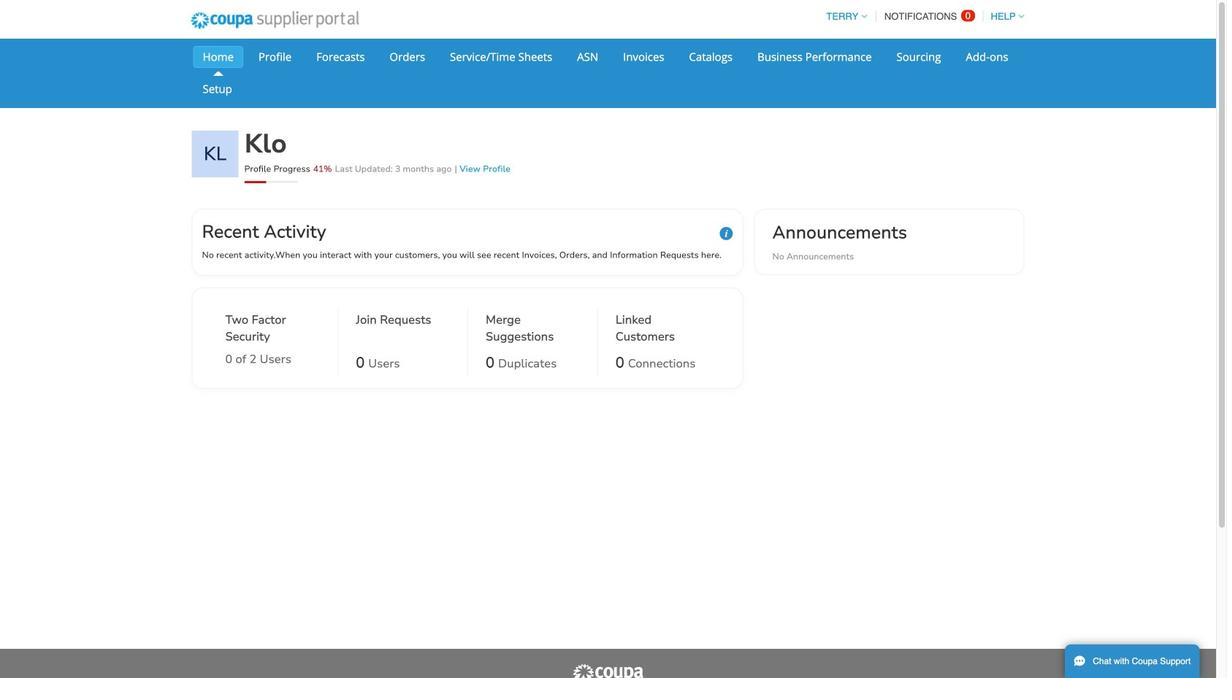 Task type: locate. For each thing, give the bounding box(es) containing it.
1 vertical spatial coupa supplier portal image
[[572, 664, 645, 679]]

coupa supplier portal image
[[181, 2, 369, 39], [572, 664, 645, 679]]

0 horizontal spatial coupa supplier portal image
[[181, 2, 369, 39]]

additional information image
[[720, 227, 733, 240]]

navigation
[[820, 2, 1024, 31]]

0 vertical spatial coupa supplier portal image
[[181, 2, 369, 39]]



Task type: describe. For each thing, give the bounding box(es) containing it.
kl image
[[192, 131, 238, 177]]

1 horizontal spatial coupa supplier portal image
[[572, 664, 645, 679]]



Task type: vqa. For each thing, say whether or not it's contained in the screenshot.
the leftmost Coupa Supplier Portal Image
yes



